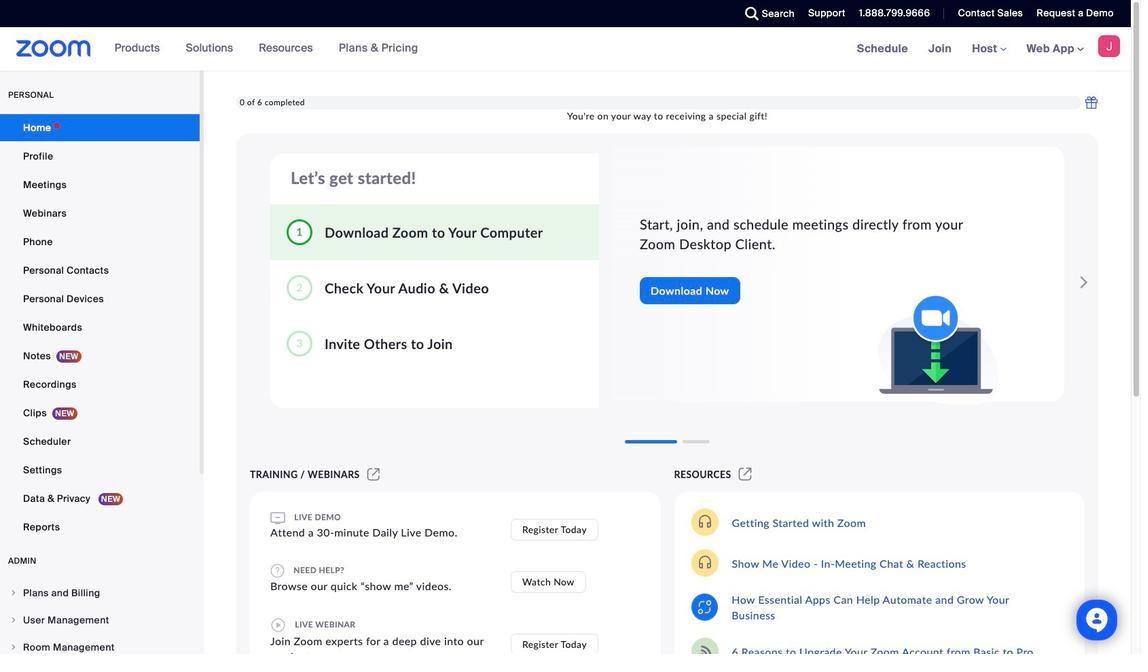 Task type: locate. For each thing, give the bounding box(es) containing it.
profile picture image
[[1099, 35, 1120, 57]]

window new image
[[365, 469, 382, 480], [737, 469, 754, 480]]

meetings navigation
[[847, 27, 1131, 71]]

menu item
[[0, 580, 200, 606], [0, 607, 200, 633], [0, 635, 200, 654]]

0 horizontal spatial window new image
[[365, 469, 382, 480]]

product information navigation
[[104, 27, 429, 71]]

1 vertical spatial menu item
[[0, 607, 200, 633]]

banner
[[0, 27, 1131, 71]]

1 horizontal spatial window new image
[[737, 469, 754, 480]]

3 menu item from the top
[[0, 635, 200, 654]]

zoom logo image
[[16, 40, 91, 57]]

1 right image from the top
[[10, 616, 18, 624]]

right image
[[10, 589, 18, 597]]

1 vertical spatial right image
[[10, 643, 18, 652]]

right image
[[10, 616, 18, 624], [10, 643, 18, 652]]

2 vertical spatial menu item
[[0, 635, 200, 654]]

0 vertical spatial menu item
[[0, 580, 200, 606]]

0 vertical spatial right image
[[10, 616, 18, 624]]



Task type: describe. For each thing, give the bounding box(es) containing it.
2 window new image from the left
[[737, 469, 754, 480]]

admin menu menu
[[0, 580, 200, 654]]

personal menu menu
[[0, 114, 200, 542]]

2 menu item from the top
[[0, 607, 200, 633]]

2 right image from the top
[[10, 643, 18, 652]]

1 window new image from the left
[[365, 469, 382, 480]]

next image
[[1077, 269, 1096, 296]]

1 menu item from the top
[[0, 580, 200, 606]]



Task type: vqa. For each thing, say whether or not it's contained in the screenshot.
banner at the top of page
yes



